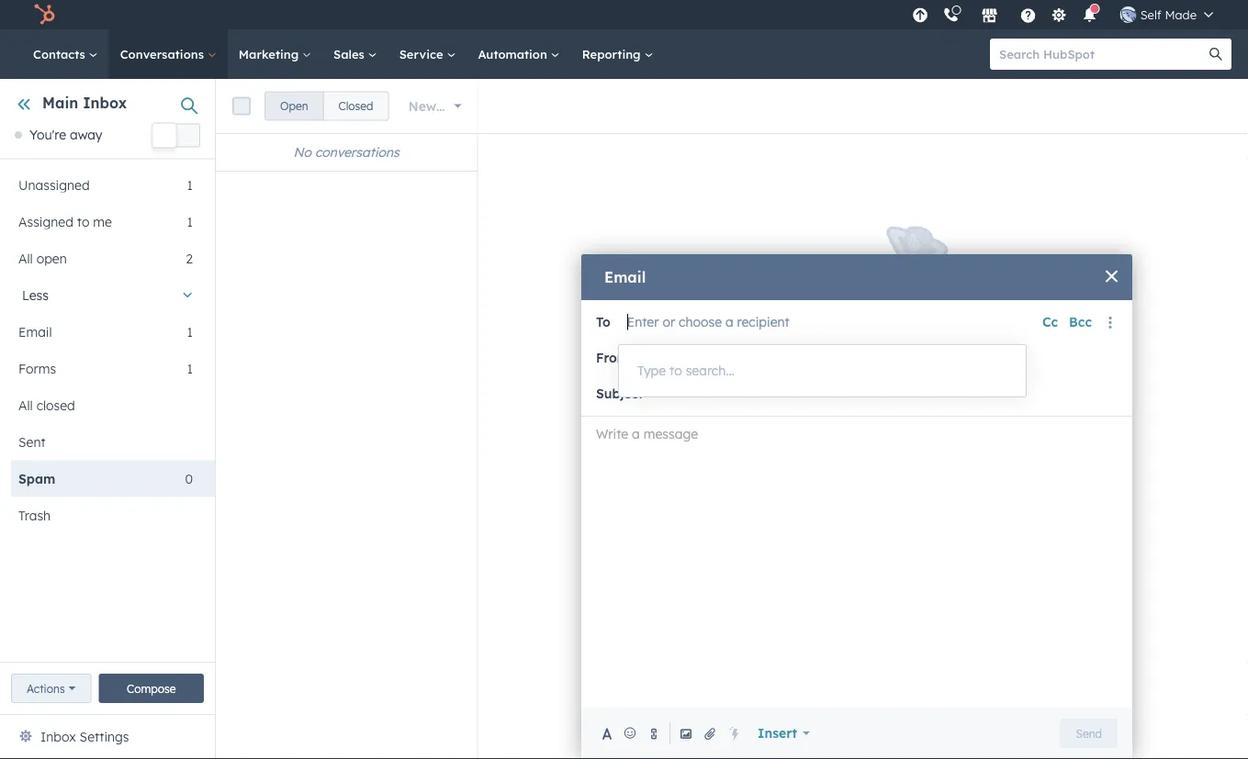 Task type: describe. For each thing, give the bounding box(es) containing it.
to
[[596, 314, 611, 330]]

calling icon button
[[936, 3, 967, 27]]

inbox inside 'link'
[[40, 730, 76, 746]]

main
[[42, 94, 78, 112]]

choose
[[679, 314, 722, 330]]

marketplaces button
[[971, 0, 1010, 29]]

to for assigned
[[77, 213, 90, 230]]

you're away image
[[15, 132, 22, 139]]

no open conversations here
[[718, 411, 1009, 438]]

enter
[[627, 314, 659, 330]]

settings link
[[1048, 5, 1071, 24]]

1 for forms
[[187, 360, 193, 377]]

)
[[944, 350, 948, 366]]

to for type
[[670, 363, 682, 379]]

send
[[1076, 727, 1103, 741]]

group inside no open conversations here main content
[[265, 91, 389, 121]]

settings image
[[1051, 8, 1068, 24]]

search...
[[686, 363, 735, 379]]

Closed button
[[323, 91, 389, 121]]

unassigned
[[18, 177, 90, 193]]

sales link
[[323, 29, 388, 79]]

help image
[[1021, 8, 1037, 25]]

automation link
[[467, 29, 571, 79]]

reporting
[[582, 46, 645, 62]]

you're
[[29, 127, 66, 143]]

sales
[[334, 46, 368, 62]]

self made
[[1141, 7, 1197, 22]]

1 vertical spatial conversations
[[813, 411, 958, 438]]

you're away
[[29, 127, 102, 143]]

1 horizontal spatial inbox
[[83, 94, 127, 112]]

1 vertical spatial email
[[18, 324, 52, 340]]

no open conversations here main content
[[216, 79, 1249, 760]]

cc button
[[1043, 311, 1059, 334]]

search image
[[1210, 48, 1223, 61]]

compose button
[[99, 674, 204, 704]]

all for all open
[[18, 250, 33, 266]]

search button
[[1201, 39, 1232, 70]]

all open
[[18, 250, 67, 266]]

no for no open conversations here
[[718, 411, 748, 438]]

help button
[[1013, 0, 1044, 29]]

newest
[[408, 98, 455, 114]]

open for all
[[36, 250, 67, 266]]

upgrade image
[[913, 8, 929, 24]]

hubspot image
[[33, 4, 55, 26]]

type
[[638, 363, 666, 379]]

insert
[[758, 726, 798, 742]]

spam
[[18, 471, 55, 487]]

automation
[[478, 46, 551, 62]]

from
[[596, 350, 629, 366]]

a
[[726, 314, 734, 330]]

closed
[[36, 397, 75, 413]]

contacts
[[33, 46, 89, 62]]

no conversations
[[294, 144, 400, 160]]

trash
[[18, 508, 51, 524]]

hubspot link
[[22, 4, 69, 26]]

made
[[1165, 7, 1197, 22]]

insert button
[[746, 716, 822, 753]]

inbox settings
[[40, 730, 129, 746]]

type to search...
[[638, 363, 735, 379]]

(
[[747, 350, 752, 366]]

Search HubSpot search field
[[990, 39, 1216, 70]]

marketing link
[[228, 29, 323, 79]]

bcc
[[1070, 314, 1092, 330]]

notifications image
[[1082, 8, 1099, 25]]

main inbox
[[42, 94, 127, 112]]

compose
[[127, 682, 176, 696]]

close image
[[1106, 271, 1118, 283]]



Task type: vqa. For each thing, say whether or not it's contained in the screenshot.
Notifications image
yes



Task type: locate. For each thing, give the bounding box(es) containing it.
open for no
[[755, 411, 807, 438]]

1 vertical spatial no
[[718, 411, 748, 438]]

0 vertical spatial conversations
[[315, 144, 400, 160]]

no down open button
[[294, 144, 312, 160]]

reporting link
[[571, 29, 665, 79]]

conversations down closed
[[315, 144, 400, 160]]

3 1 from the top
[[187, 324, 193, 340]]

Open button
[[265, 91, 324, 121]]

all inside button
[[18, 397, 33, 413]]

enter or choose a recipient
[[627, 314, 790, 330]]

open down assigned
[[36, 250, 67, 266]]

1 horizontal spatial email
[[605, 268, 646, 287]]

self
[[1141, 7, 1162, 22]]

1 vertical spatial inbox
[[40, 730, 76, 746]]

0 vertical spatial all
[[18, 250, 33, 266]]

to inside button
[[670, 363, 682, 379]]

marketing
[[239, 46, 302, 62]]

no for no conversations
[[294, 144, 312, 160]]

self made menu
[[908, 0, 1227, 29]]

rubyanndersson@gmail.com
[[756, 350, 940, 366]]

ruby anderson image
[[1121, 6, 1137, 23]]

1 horizontal spatial conversations
[[813, 411, 958, 438]]

email up enter
[[605, 268, 646, 287]]

type to search... button
[[619, 353, 1026, 390]]

2
[[186, 250, 193, 266]]

inbox up away
[[83, 94, 127, 112]]

notifications button
[[1075, 0, 1106, 29]]

email down less
[[18, 324, 52, 340]]

to right type
[[670, 363, 682, 379]]

shopifiy sample ( rubyanndersson@gmail.com )
[[637, 350, 948, 366]]

newest button
[[396, 88, 474, 124]]

shopifiy sample ( rubyanndersson@gmail.com ) button
[[637, 340, 962, 377]]

actions button
[[11, 674, 92, 704]]

conversations
[[120, 46, 207, 62]]

0 vertical spatial inbox
[[83, 94, 127, 112]]

trash button
[[11, 497, 193, 534]]

shopifiy
[[637, 350, 691, 366]]

2 all from the top
[[18, 397, 33, 413]]

open inside main content
[[755, 411, 807, 438]]

recipient
[[737, 314, 790, 330]]

0 horizontal spatial open
[[36, 250, 67, 266]]

self made button
[[1110, 0, 1225, 29]]

1 for email
[[187, 324, 193, 340]]

group containing open
[[265, 91, 389, 121]]

assigned
[[18, 213, 73, 230]]

group
[[265, 91, 389, 121]]

no
[[294, 144, 312, 160], [718, 411, 748, 438]]

1 for unassigned
[[187, 177, 193, 193]]

0 horizontal spatial email
[[18, 324, 52, 340]]

me
[[93, 213, 112, 230]]

conversations down rubyanndersson@gmail.com
[[813, 411, 958, 438]]

all closed
[[18, 397, 75, 413]]

away
[[70, 127, 102, 143]]

service
[[399, 46, 447, 62]]

email
[[605, 268, 646, 287], [18, 324, 52, 340]]

1 horizontal spatial no
[[718, 411, 748, 438]]

here
[[964, 411, 1009, 438]]

subject
[[596, 386, 644, 402]]

upgrade link
[[909, 5, 932, 24]]

to left me
[[77, 213, 90, 230]]

all for all closed
[[18, 397, 33, 413]]

0 horizontal spatial inbox
[[40, 730, 76, 746]]

open down shopifiy sample ( rubyanndersson@gmail.com )
[[755, 411, 807, 438]]

inbox left settings
[[40, 730, 76, 746]]

0 horizontal spatial no
[[294, 144, 312, 160]]

all up less
[[18, 250, 33, 266]]

open
[[280, 99, 308, 113]]

all closed button
[[11, 387, 193, 424]]

less
[[22, 287, 49, 303]]

actions
[[27, 682, 65, 696]]

inbox settings link
[[40, 727, 129, 749]]

1 horizontal spatial to
[[670, 363, 682, 379]]

sent
[[18, 434, 46, 450]]

1 vertical spatial open
[[755, 411, 807, 438]]

None field
[[627, 304, 641, 340]]

all left "closed"
[[18, 397, 33, 413]]

1 1 from the top
[[187, 177, 193, 193]]

inbox
[[83, 94, 127, 112], [40, 730, 76, 746]]

no down the search...
[[718, 411, 748, 438]]

sent button
[[11, 424, 193, 461]]

forms
[[18, 360, 56, 377]]

or
[[663, 314, 675, 330]]

sample
[[695, 350, 743, 366]]

0 vertical spatial no
[[294, 144, 312, 160]]

conversations link
[[109, 29, 228, 79]]

bcc button
[[1070, 311, 1092, 334]]

conversations
[[315, 144, 400, 160], [813, 411, 958, 438]]

0
[[185, 471, 193, 487]]

0 vertical spatial to
[[77, 213, 90, 230]]

1 for assigned to me
[[187, 213, 193, 230]]

0 horizontal spatial to
[[77, 213, 90, 230]]

1 all from the top
[[18, 250, 33, 266]]

0 vertical spatial email
[[605, 268, 646, 287]]

4 1 from the top
[[187, 360, 193, 377]]

closed
[[339, 99, 373, 113]]

0 horizontal spatial conversations
[[315, 144, 400, 160]]

1 vertical spatial to
[[670, 363, 682, 379]]

1
[[187, 177, 193, 193], [187, 213, 193, 230], [187, 324, 193, 340], [187, 360, 193, 377]]

open
[[36, 250, 67, 266], [755, 411, 807, 438]]

1 vertical spatial all
[[18, 397, 33, 413]]

to
[[77, 213, 90, 230], [670, 363, 682, 379]]

send button
[[1061, 719, 1118, 749]]

0 vertical spatial open
[[36, 250, 67, 266]]

None text field
[[651, 376, 1107, 413]]

settings
[[80, 730, 129, 746]]

calling icon image
[[943, 7, 960, 24]]

marketplaces image
[[982, 8, 998, 25]]

1 horizontal spatial open
[[755, 411, 807, 438]]

2 1 from the top
[[187, 213, 193, 230]]

cc
[[1043, 314, 1059, 330]]

assigned to me
[[18, 213, 112, 230]]

contacts link
[[22, 29, 109, 79]]

all
[[18, 250, 33, 266], [18, 397, 33, 413]]

service link
[[388, 29, 467, 79]]



